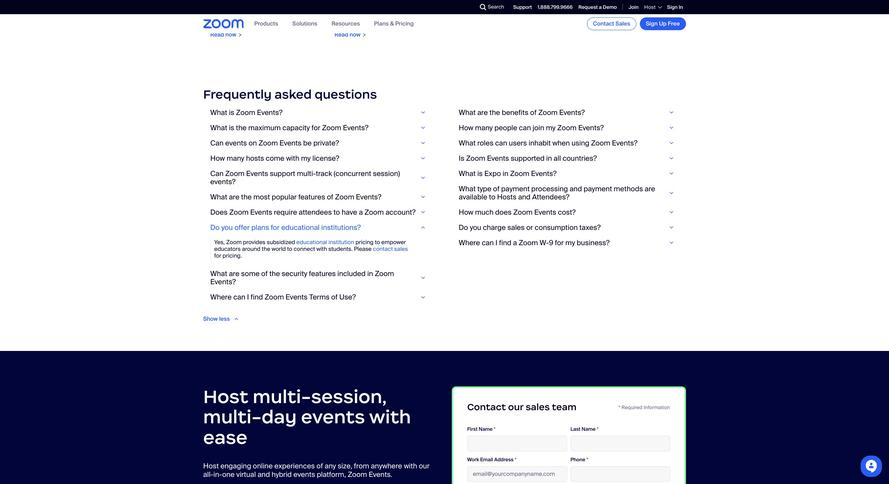 Task type: locate. For each thing, give the bounding box(es) containing it.
online right engaging
[[253, 462, 273, 471]]

of left any
[[317, 462, 323, 471]]

1 horizontal spatial sign
[[667, 4, 678, 10]]

size,
[[338, 462, 352, 471]]

methods
[[614, 184, 643, 193]]

1 horizontal spatial contact
[[593, 20, 614, 27]]

sales left team
[[526, 401, 550, 413]]

2 vertical spatial is
[[478, 169, 483, 178]]

many
[[475, 123, 493, 132], [227, 154, 244, 163]]

to right the need
[[401, 0, 406, 8]]

1 name from the left
[[479, 426, 493, 433]]

session,
[[311, 385, 387, 408]]

world
[[272, 245, 286, 253]]

i down the some
[[247, 293, 249, 302]]

how much does zoom events cost?
[[459, 208, 576, 217]]

0 vertical spatial contact
[[593, 20, 614, 27]]

name for last
[[582, 426, 596, 433]]

of inside the what are some of the security features included in zoom events?
[[261, 269, 268, 279]]

0 horizontal spatial in
[[367, 269, 373, 279]]

0 horizontal spatial payment
[[501, 184, 530, 193]]

0 vertical spatial i
[[496, 238, 498, 247]]

students.
[[329, 245, 353, 253]]

0 vertical spatial can
[[210, 138, 224, 148]]

learn
[[210, 0, 225, 8]]

for down "what is zoom events?" dropdown button
[[312, 123, 320, 132]]

0 horizontal spatial name
[[479, 426, 493, 433]]

* left required
[[619, 404, 621, 411]]

host inside 'host multi-session, multi-day events with ease'
[[203, 385, 248, 408]]

2 name from the left
[[582, 426, 596, 433]]

what are the benefits of zoom events?
[[459, 108, 585, 117]]

multi-
[[297, 169, 316, 178], [253, 385, 311, 408], [203, 406, 262, 429]]

are down events?
[[229, 192, 240, 202]]

my for zoom
[[546, 123, 556, 132]]

can right roles
[[495, 138, 507, 148]]

2 do from the left
[[459, 223, 468, 232]]

a inside 'learn best practices and recommendations to help you host and manage a successful virtual experience with zoom events. read now'
[[244, 14, 248, 21]]

0 horizontal spatial i
[[247, 293, 249, 302]]

host for host popup button
[[645, 4, 656, 10]]

1 horizontal spatial online
[[407, 7, 423, 15]]

0 vertical spatial many
[[475, 123, 493, 132]]

where up show less button
[[210, 293, 232, 302]]

1.888.799.9666
[[538, 4, 573, 10]]

&
[[390, 20, 394, 27]]

host inside the host engaging online experiences of any size, from anywhere with our all-in-one virtual and hybrid events platform, zoom events.
[[203, 462, 219, 471]]

1 vertical spatial can
[[210, 169, 224, 178]]

host multi-session, multi-day events with ease
[[203, 385, 411, 449]]

is down what is zoom events?
[[229, 123, 234, 132]]

1 vertical spatial virtual
[[236, 470, 256, 479]]

resources
[[332, 20, 360, 27]]

1 vertical spatial events
[[301, 406, 365, 429]]

0 horizontal spatial contact
[[467, 401, 506, 413]]

0 horizontal spatial now
[[226, 31, 236, 38]]

frequently asked questions element
[[203, 87, 686, 323]]

2 payment from the left
[[584, 184, 612, 193]]

and up plans
[[375, 7, 385, 15]]

0 horizontal spatial find
[[251, 293, 263, 302]]

up
[[659, 20, 667, 27]]

work email address *
[[467, 457, 517, 463]]

sales inside contact sales for pricing.
[[394, 245, 408, 253]]

1 horizontal spatial find
[[499, 238, 512, 247]]

read down resources popup button
[[335, 31, 348, 38]]

0 vertical spatial is
[[229, 108, 234, 117]]

1 vertical spatial sales
[[394, 245, 408, 253]]

1 vertical spatial features
[[309, 269, 336, 279]]

read down zoom logo
[[210, 31, 224, 38]]

questions
[[315, 87, 377, 102]]

what roles can users inhabit when using zoom events?
[[459, 138, 638, 148]]

to inside 'learn best practices and recommendations to help you host and manage a successful virtual experience with zoom events. read now'
[[260, 7, 265, 15]]

and right engaging
[[258, 470, 270, 479]]

payment down what is expo in zoom events?
[[501, 184, 530, 193]]

events down 'hosts'
[[246, 169, 268, 178]]

the left security
[[269, 269, 280, 279]]

0 horizontal spatial where
[[210, 293, 232, 302]]

recommendations
[[210, 7, 258, 15]]

* right the last
[[597, 426, 599, 433]]

* right first
[[494, 426, 496, 433]]

many up roles
[[475, 123, 493, 132]]

0 vertical spatial sales
[[508, 223, 525, 232]]

1 do from the left
[[210, 223, 220, 232]]

sign for sign up free
[[646, 20, 658, 27]]

popular
[[272, 192, 297, 202]]

support
[[270, 169, 295, 178]]

can inside 'can zoom events support multi-track (concurrent session) events?'
[[210, 169, 224, 178]]

2 vertical spatial how
[[459, 208, 474, 217]]

can zoom events support multi-track (concurrent session) events?
[[210, 169, 400, 186]]

one
[[222, 470, 235, 479]]

2 vertical spatial host
[[203, 462, 219, 471]]

a right manage
[[244, 14, 248, 21]]

0 vertical spatial my
[[546, 123, 556, 132]]

virtual inside 'learn best practices and recommendations to help you host and manage a successful virtual experience with zoom events. read now'
[[278, 14, 294, 21]]

0 horizontal spatial do
[[210, 223, 220, 232]]

zoom logo image
[[203, 19, 244, 28]]

my down be
[[301, 154, 311, 163]]

request a demo
[[579, 4, 617, 10]]

find down the some
[[251, 293, 263, 302]]

None text field
[[571, 436, 671, 452], [571, 467, 671, 482], [571, 436, 671, 452], [571, 467, 671, 482]]

0 horizontal spatial events.
[[270, 21, 289, 28]]

1 vertical spatial read now
[[335, 31, 361, 38]]

educational down do you offer plans for educational institutions? dropdown button
[[297, 239, 327, 246]]

in left all
[[546, 154, 552, 163]]

in right expo
[[503, 169, 509, 178]]

contact for contact our sales team
[[467, 401, 506, 413]]

2 vertical spatial in
[[367, 269, 373, 279]]

the left most
[[241, 192, 252, 202]]

are up roles
[[478, 108, 488, 117]]

have
[[342, 208, 357, 217]]

most
[[254, 192, 270, 202]]

0 horizontal spatial our
[[419, 462, 430, 471]]

is for expo
[[478, 169, 483, 178]]

can down the some
[[233, 293, 245, 302]]

0 horizontal spatial sales
[[394, 245, 408, 253]]

yes, zoom provides subsidized educational institution
[[214, 239, 354, 246]]

manage
[[222, 14, 243, 21]]

first name *
[[467, 426, 496, 433]]

can zoom events support multi-track (concurrent session) events? button
[[210, 169, 431, 186]]

2 can from the top
[[210, 169, 224, 178]]

what is the maximum capacity for zoom events? button
[[210, 123, 431, 132]]

in right 'included'
[[367, 269, 373, 279]]

for
[[312, 123, 320, 132], [271, 223, 280, 232], [555, 238, 564, 247], [214, 252, 221, 260]]

0 horizontal spatial hybrid
[[272, 470, 292, 479]]

1 horizontal spatial my
[[546, 123, 556, 132]]

1 horizontal spatial name
[[582, 426, 596, 433]]

1 horizontal spatial many
[[475, 123, 493, 132]]

find down charge
[[499, 238, 512, 247]]

how up is
[[459, 123, 474, 132]]

what for what is expo in zoom events?
[[459, 169, 476, 178]]

0 vertical spatial host
[[645, 4, 656, 10]]

phone
[[571, 457, 586, 463]]

read down request
[[583, 14, 597, 21]]

type
[[478, 184, 492, 193]]

taxes?
[[580, 223, 601, 232]]

how
[[459, 123, 474, 132], [210, 154, 225, 163], [459, 208, 474, 217]]

2 horizontal spatial sales
[[526, 401, 550, 413]]

sales right contact
[[394, 245, 408, 253]]

events up expo
[[487, 154, 509, 163]]

1 horizontal spatial read now
[[583, 14, 609, 21]]

w-
[[540, 238, 549, 247]]

license?
[[313, 154, 339, 163]]

0 vertical spatial how
[[459, 123, 474, 132]]

with inside 'learn best practices and recommendations to help you host and manage a successful virtual experience with zoom events. read now'
[[241, 21, 252, 28]]

what for what is the maximum capacity for zoom events?
[[210, 123, 227, 132]]

1 horizontal spatial in
[[503, 169, 509, 178]]

business?
[[577, 238, 610, 247]]

read now down resources popup button
[[335, 31, 361, 38]]

you inside find everything you need to know about planning and hosting online and hybrid campus events.
[[376, 0, 385, 8]]

1 vertical spatial is
[[229, 123, 234, 132]]

people
[[495, 123, 517, 132]]

1 horizontal spatial do
[[459, 223, 468, 232]]

1 vertical spatial our
[[419, 462, 430, 471]]

sign left in
[[667, 4, 678, 10]]

is left expo
[[478, 169, 483, 178]]

0 vertical spatial in
[[546, 154, 552, 163]]

1 vertical spatial hybrid
[[272, 470, 292, 479]]

sign up free
[[646, 20, 680, 27]]

1 vertical spatial where
[[210, 293, 232, 302]]

0 horizontal spatial virtual
[[236, 470, 256, 479]]

is
[[459, 154, 465, 163]]

0 horizontal spatial read
[[210, 31, 224, 38]]

0 horizontal spatial many
[[227, 154, 244, 163]]

read now down the request a demo
[[583, 14, 609, 21]]

do up yes,
[[210, 223, 220, 232]]

are for what are some of the security features included in zoom events?
[[229, 269, 240, 279]]

payment
[[501, 184, 530, 193], [584, 184, 612, 193]]

1 horizontal spatial virtual
[[278, 14, 294, 21]]

what inside the what are some of the security features included in zoom events?
[[210, 269, 227, 279]]

how up events?
[[210, 154, 225, 163]]

our inside the host engaging online experiences of any size, from anywhere with our all-in-one virtual and hybrid events platform, zoom events.
[[419, 462, 430, 471]]

host engaging online experiences of any size, from anywhere with our all-in-one virtual and hybrid events platform, zoom events.
[[203, 462, 430, 479]]

online up pricing
[[407, 7, 423, 15]]

to left help
[[260, 7, 265, 15]]

do for do you offer plans for educational institutions?
[[210, 223, 220, 232]]

my down do you charge sales or consumption taxes? dropdown button
[[566, 238, 575, 247]]

name right the last
[[582, 426, 596, 433]]

in inside the what are some of the security features included in zoom events?
[[367, 269, 373, 279]]

are inside what type of payment processing and payment methods are available to hosts and attendees?
[[645, 184, 656, 193]]

is down frequently
[[229, 108, 234, 117]]

can
[[519, 123, 531, 132], [495, 138, 507, 148], [482, 238, 494, 247], [233, 293, 245, 302]]

2 horizontal spatial now
[[598, 14, 609, 21]]

1 vertical spatial online
[[253, 462, 273, 471]]

educational
[[281, 223, 320, 232], [297, 239, 327, 246]]

are right methods
[[645, 184, 656, 193]]

0 vertical spatial events
[[225, 138, 247, 148]]

1 vertical spatial host
[[203, 385, 248, 408]]

many left 'hosts'
[[227, 154, 244, 163]]

expo
[[485, 169, 501, 178]]

online inside find everything you need to know about planning and hosting online and hybrid campus events.
[[407, 7, 423, 15]]

0 vertical spatial events.
[[270, 21, 289, 28]]

events? inside the what are some of the security features included in zoom events?
[[210, 277, 236, 287]]

join
[[533, 123, 545, 132]]

the up the people
[[490, 108, 500, 117]]

1 vertical spatial many
[[227, 154, 244, 163]]

events.
[[270, 21, 289, 28], [369, 470, 392, 479]]

can events on zoom events be private?
[[210, 138, 339, 148]]

of right the some
[[261, 269, 268, 279]]

you left the need
[[376, 0, 385, 8]]

features
[[299, 192, 325, 202], [309, 269, 336, 279]]

0 horizontal spatial my
[[301, 154, 311, 163]]

attendees?
[[532, 192, 570, 202]]

events inside the frequently asked questions element
[[225, 138, 247, 148]]

None search field
[[454, 1, 482, 13]]

1 vertical spatial find
[[251, 293, 263, 302]]

sign in
[[667, 4, 683, 10]]

can for can events on zoom events be private?
[[210, 138, 224, 148]]

information
[[644, 404, 670, 411]]

1 can from the top
[[210, 138, 224, 148]]

1 vertical spatial events.
[[369, 470, 392, 479]]

name for first
[[479, 426, 493, 433]]

what type of payment processing and payment methods are available to hosts and attendees?
[[459, 184, 656, 202]]

for right '9'
[[555, 238, 564, 247]]

0 vertical spatial sign
[[667, 4, 678, 10]]

1 horizontal spatial payment
[[584, 184, 612, 193]]

now down experience
[[226, 31, 236, 38]]

last name *
[[571, 426, 599, 433]]

around
[[242, 245, 261, 253]]

events
[[280, 138, 302, 148], [487, 154, 509, 163], [246, 169, 268, 178], [250, 208, 272, 217], [534, 208, 556, 217], [286, 293, 308, 302]]

for inside contact sales for pricing.
[[214, 252, 221, 260]]

is for the
[[229, 123, 234, 132]]

address
[[494, 457, 514, 463]]

name right first
[[479, 426, 493, 433]]

events?
[[257, 108, 283, 117], [559, 108, 585, 117], [343, 123, 369, 132], [578, 123, 604, 132], [612, 138, 638, 148], [531, 169, 557, 178], [356, 192, 382, 202], [210, 277, 236, 287]]

sign left up
[[646, 20, 658, 27]]

1 horizontal spatial hybrid
[[346, 14, 362, 21]]

contact up the first name *
[[467, 401, 506, 413]]

0 vertical spatial where
[[459, 238, 480, 247]]

where down much
[[459, 238, 480, 247]]

show less button
[[203, 315, 244, 323]]

do left charge
[[459, 223, 468, 232]]

come
[[266, 154, 285, 163]]

2 vertical spatial my
[[566, 238, 575, 247]]

are left the some
[[229, 269, 240, 279]]

events
[[225, 138, 247, 148], [301, 406, 365, 429], [294, 470, 315, 479]]

0 horizontal spatial read now
[[335, 31, 361, 38]]

educational down the does zoom events require attendees to have a zoom account?
[[281, 223, 320, 232]]

virtual right help
[[278, 14, 294, 21]]

2 vertical spatial sales
[[526, 401, 550, 413]]

1 vertical spatial contact
[[467, 401, 506, 413]]

with inside the host engaging online experiences of any size, from anywhere with our all-in-one virtual and hybrid events platform, zoom events.
[[404, 462, 417, 471]]

capacity
[[283, 123, 310, 132]]

what inside what type of payment processing and payment methods are available to hosts and attendees?
[[459, 184, 476, 193]]

the left world
[[262, 245, 270, 253]]

*
[[619, 404, 621, 411], [494, 426, 496, 433], [597, 426, 599, 433], [515, 457, 517, 463], [587, 457, 589, 463]]

2 vertical spatial events
[[294, 470, 315, 479]]

for right plans
[[271, 223, 280, 232]]

of inside what type of payment processing and payment methods are available to hosts and attendees?
[[493, 184, 500, 193]]

0 vertical spatial online
[[407, 7, 423, 15]]

1 horizontal spatial where
[[459, 238, 480, 247]]

of up does zoom events require attendees to have a zoom account? dropdown button
[[327, 192, 333, 202]]

i down charge
[[496, 238, 498, 247]]

0 horizontal spatial online
[[253, 462, 273, 471]]

sign in link
[[667, 4, 683, 10]]

on
[[249, 138, 257, 148]]

to left hosts at top
[[489, 192, 496, 202]]

do you offer plans for educational institutions? button
[[210, 223, 431, 232]]

1 vertical spatial my
[[301, 154, 311, 163]]

educators
[[214, 245, 241, 253]]

0 vertical spatial hybrid
[[346, 14, 362, 21]]

where can i find a zoom w-9 for my business? button
[[459, 238, 679, 247]]

virtual right one
[[236, 470, 256, 479]]

read now
[[583, 14, 609, 21], [335, 31, 361, 38]]

pricing
[[356, 239, 374, 246]]

some
[[241, 269, 260, 279]]

1 vertical spatial sign
[[646, 20, 658, 27]]

hybrid inside the host engaging online experiences of any size, from anywhere with our all-in-one virtual and hybrid events platform, zoom events.
[[272, 470, 292, 479]]

for down yes,
[[214, 252, 221, 260]]

read inside 'learn best practices and recommendations to help you host and manage a successful virtual experience with zoom events. read now'
[[210, 31, 224, 38]]

0 vertical spatial virtual
[[278, 14, 294, 21]]

1 horizontal spatial sales
[[508, 223, 525, 232]]

about
[[335, 7, 350, 15]]

our
[[508, 401, 524, 413], [419, 462, 430, 471]]

* required information
[[619, 404, 670, 411]]

1 vertical spatial i
[[247, 293, 249, 302]]

any
[[325, 462, 336, 471]]

1 horizontal spatial our
[[508, 401, 524, 413]]

you down much
[[470, 223, 481, 232]]

you left offer
[[221, 223, 233, 232]]

are for what are the most popular features of zoom events?
[[229, 192, 240, 202]]

host for host multi-session, multi-day events with ease
[[203, 385, 248, 408]]

my right join
[[546, 123, 556, 132]]

2 horizontal spatial in
[[546, 154, 552, 163]]

can
[[210, 138, 224, 148], [210, 169, 224, 178]]

how down available
[[459, 208, 474, 217]]

with inside pricing to empower educators around the world to connect with students. please
[[317, 245, 327, 253]]

(concurrent
[[334, 169, 371, 178]]

features up the does zoom events require attendees to have a zoom account?
[[299, 192, 325, 202]]

of right "type"
[[493, 184, 500, 193]]

0 vertical spatial find
[[499, 238, 512, 247]]

none text field inside the contact our sales team element
[[467, 436, 567, 452]]

demo
[[603, 4, 617, 10]]

None text field
[[467, 436, 567, 452]]

zoom inside the host engaging online experiences of any size, from anywhere with our all-in-one virtual and hybrid events platform, zoom events.
[[348, 470, 367, 479]]

features up where can i find zoom events terms of use? dropdown button
[[309, 269, 336, 279]]

0 vertical spatial our
[[508, 401, 524, 413]]

search image
[[480, 4, 486, 10]]

learn best practices and recommendations to help you host and manage a successful virtual experience with zoom events. read now
[[210, 0, 301, 38]]

now down request a demo link
[[598, 14, 609, 21]]

1 vertical spatial how
[[210, 154, 225, 163]]

are inside the what are some of the security features included in zoom events?
[[229, 269, 240, 279]]

you right help
[[279, 7, 288, 15]]

search image
[[480, 4, 486, 10]]

1 horizontal spatial events.
[[369, 470, 392, 479]]

do for do you charge sales or consumption taxes?
[[459, 223, 468, 232]]

0 horizontal spatial sign
[[646, 20, 658, 27]]

events down what is the maximum capacity for zoom events?
[[280, 138, 302, 148]]

payment left methods
[[584, 184, 612, 193]]

what is zoom events?
[[210, 108, 283, 117]]

sales left or
[[508, 223, 525, 232]]

is for zoom
[[229, 108, 234, 117]]

the for maximum
[[236, 123, 247, 132]]

of left use?
[[331, 293, 338, 302]]

1 vertical spatial in
[[503, 169, 509, 178]]

events down most
[[250, 208, 272, 217]]

host for host engaging online experiences of any size, from anywhere with our all-in-one virtual and hybrid events platform, zoom events.
[[203, 462, 219, 471]]

the down what is zoom events?
[[236, 123, 247, 132]]

to left have
[[334, 208, 340, 217]]

1 horizontal spatial i
[[496, 238, 498, 247]]

use?
[[339, 293, 356, 302]]



Task type: vqa. For each thing, say whether or not it's contained in the screenshot.
Join link
yes



Task type: describe. For each thing, give the bounding box(es) containing it.
much
[[475, 208, 494, 217]]

what are some of the security features included in zoom events?
[[210, 269, 394, 287]]

can left join
[[519, 123, 531, 132]]

all-
[[203, 470, 213, 479]]

host button
[[645, 4, 662, 10]]

the for benefits
[[490, 108, 500, 117]]

events down the what are some of the security features included in zoom events?
[[286, 293, 308, 302]]

1 payment from the left
[[501, 184, 530, 193]]

and down learn
[[210, 14, 220, 21]]

be
[[303, 138, 312, 148]]

team
[[552, 401, 577, 413]]

sign for sign in
[[667, 4, 678, 10]]

or
[[527, 223, 533, 232]]

phone *
[[571, 457, 589, 463]]

contact sales
[[593, 20, 631, 27]]

contact sales link
[[587, 17, 637, 30]]

plans & pricing
[[374, 20, 414, 27]]

to inside find everything you need to know about planning and hosting online and hybrid campus events.
[[401, 0, 406, 8]]

i for a
[[496, 238, 498, 247]]

benefits
[[502, 108, 529, 117]]

2 horizontal spatial read
[[583, 14, 597, 21]]

zoom inside 'learn best practices and recommendations to help you host and manage a successful virtual experience with zoom events. read now'
[[253, 21, 269, 28]]

events?
[[210, 177, 236, 186]]

and up successful
[[265, 0, 275, 8]]

many for people
[[475, 123, 493, 132]]

free
[[668, 20, 680, 27]]

* right address
[[515, 457, 517, 463]]

what is the maximum capacity for zoom events?
[[210, 123, 369, 132]]

help
[[266, 7, 278, 15]]

products
[[254, 20, 278, 27]]

and down find
[[335, 14, 345, 21]]

contact our sales team element
[[452, 387, 686, 484]]

pricing to empower educators around the world to connect with students. please
[[214, 239, 406, 253]]

events inside 'host multi-session, multi-day events with ease'
[[301, 406, 365, 429]]

the for most
[[241, 192, 252, 202]]

events. inside the host engaging online experiences of any size, from anywhere with our all-in-one virtual and hybrid events platform, zoom events.
[[369, 470, 392, 479]]

and down what is expo in zoom events? dropdown button
[[570, 184, 582, 193]]

less
[[219, 315, 230, 323]]

last
[[571, 426, 581, 433]]

solutions button
[[292, 20, 317, 27]]

where can i find zoom events terms of use?
[[210, 293, 356, 302]]

does zoom events require attendees to have a zoom account?
[[210, 208, 416, 217]]

what for what type of payment processing and payment methods are available to hosts and attendees?
[[459, 184, 476, 193]]

contact sales link
[[373, 245, 408, 253]]

solutions
[[292, 20, 317, 27]]

what are some of the security features included in zoom events? button
[[210, 269, 431, 287]]

session)
[[373, 169, 400, 178]]

i for zoom
[[247, 293, 249, 302]]

the inside pricing to empower educators around the world to connect with students. please
[[262, 245, 270, 253]]

are for what are the benefits of zoom events?
[[478, 108, 488, 117]]

0 vertical spatial educational
[[281, 223, 320, 232]]

engaging
[[221, 462, 251, 471]]

search
[[488, 4, 504, 10]]

users
[[509, 138, 527, 148]]

1 horizontal spatial read
[[335, 31, 348, 38]]

1 vertical spatial educational
[[297, 239, 327, 246]]

the inside the what are some of the security features included in zoom events?
[[269, 269, 280, 279]]

where can i find zoom events terms of use? button
[[210, 293, 431, 302]]

asked
[[275, 87, 312, 102]]

security
[[282, 269, 307, 279]]

terms
[[309, 293, 330, 302]]

email@yourcompanyname.com text field
[[467, 467, 567, 482]]

planning
[[351, 7, 374, 15]]

zoom inside the what are some of the security features included in zoom events?
[[375, 269, 394, 279]]

sign up free link
[[640, 17, 686, 30]]

contact our sales team
[[467, 401, 577, 413]]

how for how much does zoom events cost?
[[459, 208, 474, 217]]

frequently
[[203, 87, 272, 102]]

now inside 'learn best practices and recommendations to help you host and manage a successful virtual experience with zoom events. read now'
[[226, 31, 236, 38]]

charge
[[483, 223, 506, 232]]

pricing
[[395, 20, 414, 27]]

and inside the host engaging online experiences of any size, from anywhere with our all-in-one virtual and hybrid events platform, zoom events.
[[258, 470, 270, 479]]

events.
[[386, 14, 405, 21]]

to inside what type of payment processing and payment methods are available to hosts and attendees?
[[489, 192, 496, 202]]

support
[[514, 4, 532, 10]]

offer
[[235, 223, 250, 232]]

from
[[354, 462, 369, 471]]

join link
[[629, 4, 639, 10]]

required
[[622, 404, 643, 411]]

where for where can i find a zoom w-9 for my business?
[[459, 238, 480, 247]]

1 horizontal spatial now
[[350, 31, 361, 38]]

in
[[679, 4, 683, 10]]

virtual inside the host engaging online experiences of any size, from anywhere with our all-in-one virtual and hybrid events platform, zoom events.
[[236, 470, 256, 479]]

9
[[549, 238, 554, 247]]

what is zoom events? button
[[210, 108, 431, 117]]

what type of payment processing and payment methods are available to hosts and attendees? button
[[459, 184, 679, 202]]

my for license?
[[301, 154, 311, 163]]

find everything you need to know about planning and hosting online and hybrid campus events.
[[335, 0, 423, 21]]

where for where can i find zoom events terms of use?
[[210, 293, 232, 302]]

how many people can join my zoom events?
[[459, 123, 604, 132]]

0 vertical spatial read now
[[583, 14, 609, 21]]

using
[[572, 138, 590, 148]]

plans & pricing link
[[374, 20, 414, 27]]

hosts
[[246, 154, 264, 163]]

many for hosts
[[227, 154, 244, 163]]

with inside 'host multi-session, multi-day events with ease'
[[369, 406, 411, 429]]

pricing.
[[223, 252, 242, 260]]

how for how many hosts come with my license?
[[210, 154, 225, 163]]

to right pricing
[[375, 239, 380, 246]]

yes,
[[214, 239, 225, 246]]

plans
[[374, 20, 389, 27]]

platform,
[[317, 470, 346, 479]]

available
[[459, 192, 488, 202]]

events inside the host engaging online experiences of any size, from anywhere with our all-in-one virtual and hybrid events platform, zoom events.
[[294, 470, 315, 479]]

find for zoom
[[251, 293, 263, 302]]

a left demo
[[599, 4, 602, 10]]

zoom inside 'can zoom events support multi-track (concurrent session) events?'
[[225, 169, 245, 178]]

maximum
[[248, 123, 281, 132]]

host
[[290, 7, 301, 15]]

events. inside 'learn best practices and recommendations to help you host and manage a successful virtual experience with zoom events. read now'
[[270, 21, 289, 28]]

provides
[[243, 239, 266, 246]]

included
[[338, 269, 366, 279]]

you inside 'learn best practices and recommendations to help you host and manage a successful virtual experience with zoom events. read now'
[[279, 7, 288, 15]]

all
[[554, 154, 561, 163]]

contact for contact sales
[[593, 20, 614, 27]]

events down attendees?
[[534, 208, 556, 217]]

what for what are some of the security features included in zoom events?
[[210, 269, 227, 279]]

hybrid inside find everything you need to know about planning and hosting online and hybrid campus events.
[[346, 14, 362, 21]]

products button
[[254, 20, 278, 27]]

features inside the what are some of the security features included in zoom events?
[[309, 269, 336, 279]]

how many people can join my zoom events? button
[[459, 123, 679, 132]]

require
[[274, 208, 297, 217]]

please
[[354, 245, 372, 253]]

show less
[[203, 315, 230, 323]]

how for how many people can join my zoom events?
[[459, 123, 474, 132]]

online inside the host engaging online experiences of any size, from anywhere with our all-in-one virtual and hybrid events platform, zoom events.
[[253, 462, 273, 471]]

what for what are the most popular features of zoom events?
[[210, 192, 227, 202]]

2 horizontal spatial my
[[566, 238, 575, 247]]

do you offer plans for educational institutions?
[[210, 223, 361, 232]]

how much does zoom events cost? button
[[459, 208, 679, 217]]

everything
[[347, 0, 374, 8]]

of inside the host engaging online experiences of any size, from anywhere with our all-in-one virtual and hybrid events platform, zoom events.
[[317, 462, 323, 471]]

what for what roles can users inhabit when using zoom events?
[[459, 138, 476, 148]]

to right world
[[287, 245, 292, 253]]

of up 'how many people can join my zoom events?'
[[530, 108, 537, 117]]

sales
[[616, 20, 631, 27]]

events inside 'can zoom events support multi-track (concurrent session) events?'
[[246, 169, 268, 178]]

account?
[[386, 208, 416, 217]]

can for can zoom events support multi-track (concurrent session) events?
[[210, 169, 224, 178]]

can down charge
[[482, 238, 494, 247]]

what for what are the benefits of zoom events?
[[459, 108, 476, 117]]

can events on zoom events be private? button
[[210, 138, 431, 148]]

a down do you charge sales or consumption taxes?
[[513, 238, 517, 247]]

* right phone
[[587, 457, 589, 463]]

a right have
[[359, 208, 363, 217]]

hosts
[[497, 192, 517, 202]]

what for what is zoom events?
[[210, 108, 227, 117]]

what roles can users inhabit when using zoom events? button
[[459, 138, 679, 148]]

multi- inside 'can zoom events support multi-track (concurrent session) events?'
[[297, 169, 316, 178]]

contact sales for pricing.
[[214, 245, 408, 260]]

email
[[480, 457, 493, 463]]

0 vertical spatial features
[[299, 192, 325, 202]]

supported
[[511, 154, 545, 163]]

and up how much does zoom events cost?
[[518, 192, 531, 202]]

find for a
[[499, 238, 512, 247]]

is zoom events supported in all countries? button
[[459, 154, 679, 163]]



